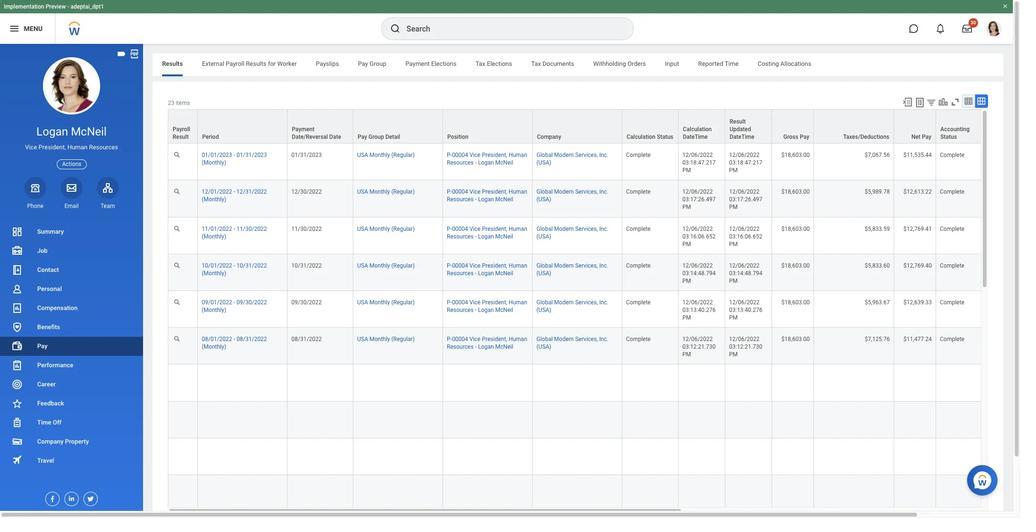Task type: describe. For each thing, give the bounding box(es) containing it.
08/01/2022 - 08/31/2022 (monthly)
[[202, 336, 267, 350]]

time off image
[[11, 417, 23, 429]]

$12,639.33
[[904, 299, 933, 306]]

search image
[[390, 23, 401, 34]]

pay inside net pay popup button
[[923, 134, 932, 140]]

taxes/deductions button
[[815, 110, 894, 143]]

2 12/06/2022 03:12:21.730 pm from the left
[[730, 336, 764, 358]]

usa monthly (regular) link for 01/31/2023
[[357, 150, 415, 158]]

documents
[[543, 60, 575, 67]]

2 01/31/2023 from the left
[[292, 152, 322, 158]]

position column header
[[443, 109, 533, 144]]

complete element for 12/06/2022 03:14:48.794 pm
[[627, 260, 651, 269]]

usa for 11/30/2022
[[357, 226, 368, 232]]

calculation status button
[[623, 110, 679, 143]]

services, for 12/06/2022 03:17:26.497 pm
[[576, 189, 598, 195]]

09/01/2022 - 09/30/2022 (monthly) link
[[202, 297, 267, 314]]

$11,477.24
[[904, 336, 933, 343]]

team link
[[97, 177, 119, 210]]

$7,125.76
[[865, 336, 891, 343]]

2 11/30/2022 from the left
[[292, 226, 322, 232]]

table image
[[965, 96, 974, 106]]

group for pay group detail
[[369, 134, 384, 140]]

row containing result updated datetime
[[168, 109, 1021, 144]]

feedback
[[37, 400, 64, 407]]

benefits
[[37, 324, 60, 331]]

inc. for 12/06/2022 03:13:40.276 pm
[[600, 299, 609, 306]]

(regular) for 09/30/2022
[[392, 299, 415, 306]]

team logan mcneil element
[[97, 202, 119, 210]]

pay for pay
[[37, 343, 47, 350]]

accounting status button
[[937, 110, 988, 143]]

$12,769.40
[[904, 262, 933, 269]]

00004 for 08/31/2022
[[452, 336, 468, 343]]

1 horizontal spatial payroll
[[226, 60, 245, 67]]

menu
[[24, 25, 43, 32]]

2 12/06/2022 03:18:47.217 pm from the left
[[730, 152, 764, 174]]

payment for payment elections
[[406, 60, 430, 67]]

reported time
[[699, 60, 739, 67]]

12/30/2022
[[292, 189, 322, 195]]

monthly for 11/30/2022
[[370, 226, 390, 232]]

implementation
[[4, 3, 44, 10]]

12/31/2022
[[237, 189, 267, 195]]

reported
[[699, 60, 724, 67]]

services, for 12/06/2022 03:14:48.794 pm
[[576, 262, 598, 269]]

personal image
[[11, 283, 23, 295]]

mcneil inside navigation pane region
[[71, 125, 107, 138]]

pay group detail column header
[[354, 109, 443, 144]]

travel link
[[0, 451, 143, 471]]

modern for 12/06/2022 03:17:26.497 pm
[[555, 189, 574, 195]]

preview
[[46, 3, 66, 10]]

calculation status
[[627, 134, 674, 140]]

global modern services, inc. (usa) for 03:16:06.652
[[537, 226, 609, 240]]

vice for 09/30/2022
[[470, 299, 481, 306]]

$5,833.60
[[865, 262, 891, 269]]

orders
[[628, 60, 646, 67]]

modern for 12/06/2022 03:13:40.276 pm
[[555, 299, 574, 306]]

tax elections
[[476, 60, 513, 67]]

p- for 11/30/2022
[[447, 226, 452, 232]]

(monthly) for 10/01/2022 - 10/31/2022 (monthly)
[[202, 270, 226, 277]]

list containing summary
[[0, 222, 143, 471]]

$5,963.67
[[865, 299, 891, 306]]

expand table image
[[977, 96, 987, 106]]

tax for tax documents
[[532, 60, 541, 67]]

2 03:17:26.497 from the left
[[730, 196, 763, 203]]

complete element for 12/06/2022 03:16:06.652 pm
[[627, 224, 651, 232]]

resources for 09/30/2022
[[447, 307, 474, 314]]

01/31/2023 inside 01/01/2023 - 01/31/2023 (monthly)
[[237, 152, 267, 158]]

p-00004 vice president, human resources - logan mcneil link for 11/30/2022
[[447, 224, 528, 240]]

monthly for 01/31/2023
[[370, 152, 390, 158]]

summary link
[[0, 222, 143, 241]]

career
[[37, 381, 56, 388]]

taxes/deductions column header
[[815, 109, 895, 144]]

contact image
[[11, 264, 23, 276]]

payroll inside popup button
[[173, 126, 190, 133]]

tag image
[[116, 49, 127, 59]]

row containing 09/01/2022 - 09/30/2022 (monthly)
[[168, 291, 1021, 328]]

compensation link
[[0, 299, 143, 318]]

logan for 01/31/2023
[[478, 159, 494, 166]]

logan for 12/30/2022
[[478, 196, 494, 203]]

company property link
[[0, 432, 143, 451]]

taxes/deductions
[[844, 134, 890, 140]]

1 03:17:26.497 from the left
[[683, 196, 716, 203]]

complete element for 12/06/2022 03:13:40.276 pm
[[627, 297, 651, 306]]

net pay
[[912, 134, 932, 140]]

pay group detail
[[358, 134, 400, 140]]

pay for pay group detail
[[358, 134, 367, 140]]

menu banner
[[0, 0, 1014, 44]]

payslips
[[316, 60, 339, 67]]

usa for 08/31/2022
[[357, 336, 368, 343]]

08/01/2022 - 08/31/2022 (monthly) link
[[202, 334, 267, 350]]

elections for payment elections
[[432, 60, 457, 67]]

pay group detail button
[[354, 110, 443, 143]]

- inside menu banner
[[67, 3, 69, 10]]

(monthly) for 11/01/2022 - 11/30/2022 (monthly)
[[202, 233, 226, 240]]

p- for 01/31/2023
[[447, 152, 452, 158]]

2 08/31/2022 from the left
[[292, 336, 322, 343]]

$11,535.44
[[904, 152, 933, 158]]

8 row from the top
[[168, 365, 1021, 402]]

12/01/2022 - 12/31/2022 (monthly)
[[202, 189, 267, 203]]

property
[[65, 438, 89, 445]]

vice for 11/30/2022
[[470, 226, 481, 232]]

compensation
[[37, 304, 78, 312]]

usa monthly (regular) link for 08/31/2022
[[357, 334, 415, 343]]

status for calculation status
[[657, 134, 674, 140]]

calculation datetime
[[683, 126, 712, 140]]

00004 for 11/30/2022
[[452, 226, 468, 232]]

twitter image
[[84, 493, 94, 503]]

benefits link
[[0, 318, 143, 337]]

logan mcneil
[[36, 125, 107, 138]]

mcneil for 09/30/2022
[[496, 307, 514, 314]]

1 03:18:47.217 from the left
[[683, 159, 716, 166]]

2 09/30/2022 from the left
[[292, 299, 322, 306]]

group for pay group
[[370, 60, 387, 67]]

mcneil for 12/30/2022
[[496, 196, 514, 203]]

1 03:12:21.730 from the left
[[683, 344, 716, 350]]

p-00004 vice president, human resources - logan mcneil for 12/30/2022
[[447, 189, 528, 203]]

12/01/2022 - 12/31/2022 (monthly) link
[[202, 187, 267, 203]]

row containing 11/01/2022 - 11/30/2022 (monthly)
[[168, 217, 1021, 254]]

global for 12/06/2022 03:14:48.794 pm
[[537, 262, 553, 269]]

01/01/2023 - 01/31/2023 (monthly)
[[202, 152, 267, 166]]

08/01/2022
[[202, 336, 232, 343]]

23 items
[[168, 100, 190, 106]]

payroll result
[[173, 126, 190, 140]]

global modern services, inc. (usa) link for 03:18:47.217
[[537, 150, 609, 166]]

payment date/reversal date button
[[288, 110, 353, 143]]

human inside navigation pane region
[[67, 144, 88, 151]]

period button
[[198, 110, 287, 143]]

2 results from the left
[[246, 60, 267, 67]]

date/reversal
[[292, 134, 328, 140]]

items
[[176, 100, 190, 106]]

worker
[[277, 60, 297, 67]]

pay for pay group
[[358, 60, 368, 67]]

phone
[[27, 203, 43, 209]]

justify image
[[9, 23, 20, 34]]

result updated datetime button
[[726, 110, 772, 143]]

job image
[[11, 245, 23, 257]]

09/01/2022 - 09/30/2022 (monthly)
[[202, 299, 267, 314]]

team
[[101, 203, 115, 209]]

global modern services, inc. (usa) link for 03:13:40.276
[[537, 297, 609, 314]]

1 12/06/2022 03:16:06.652 pm from the left
[[683, 226, 718, 248]]

performance link
[[0, 356, 143, 375]]

resources for 01/31/2023
[[447, 159, 474, 166]]

human for 10/31/2022
[[509, 262, 528, 269]]

1 results from the left
[[162, 60, 183, 67]]

00004 for 10/31/2022
[[452, 262, 468, 269]]

payment date/reversal date
[[292, 126, 341, 140]]

9 row from the top
[[168, 402, 1021, 439]]

time off link
[[0, 413, 143, 432]]

payment elections
[[406, 60, 457, 67]]

10/01/2022
[[202, 262, 232, 269]]

2 complete element from the top
[[627, 187, 651, 195]]

inc. for 12/06/2022 03:18:47.217 pm
[[600, 152, 609, 158]]

11/01/2022 - 11/30/2022 (monthly) link
[[202, 224, 267, 240]]

withholding
[[594, 60, 627, 67]]

2 12/06/2022 03:17:26.497 pm from the left
[[730, 189, 764, 211]]

logan for 10/31/2022
[[478, 270, 494, 277]]

pay image
[[11, 341, 23, 352]]

(monthly) for 12/01/2022 - 12/31/2022 (monthly)
[[202, 196, 226, 203]]

feedback link
[[0, 394, 143, 413]]

2 03:12:21.730 from the left
[[730, 344, 763, 350]]

resources for 11/30/2022
[[447, 233, 474, 240]]

- inside 12/01/2022 - 12/31/2022 (monthly)
[[234, 189, 235, 195]]

2 03:13:40.276 from the left
[[730, 307, 763, 314]]

00004 for 09/30/2022
[[452, 299, 468, 306]]

gross
[[784, 134, 799, 140]]

profile logan mcneil image
[[987, 21, 1002, 38]]

resources for 12/30/2022
[[447, 196, 474, 203]]

compensation image
[[11, 303, 23, 314]]

01/01/2023 - 01/31/2023 (monthly) link
[[202, 150, 267, 166]]

external payroll results for worker
[[202, 60, 297, 67]]

job
[[37, 247, 48, 254]]

1 12/06/2022 03:14:48.794 pm from the left
[[683, 262, 718, 284]]

11/30/2022 inside 11/01/2022 - 11/30/2022 (monthly)
[[237, 226, 267, 232]]

(regular) for 12/30/2022
[[392, 189, 415, 195]]

human for 12/30/2022
[[509, 189, 528, 195]]

pay inside gross pay popup button
[[800, 134, 810, 140]]

mail image
[[66, 182, 77, 194]]

global modern services, inc. (usa) for 03:17:26.497
[[537, 189, 609, 203]]

company property
[[37, 438, 89, 445]]

payment date/reversal date column header
[[288, 109, 354, 144]]

view team image
[[102, 182, 114, 194]]

- inside 11/01/2022 - 11/30/2022 (monthly)
[[234, 226, 235, 232]]

$12,769.41
[[904, 226, 933, 232]]

human for 11/30/2022
[[509, 226, 528, 232]]

phone button
[[24, 177, 46, 210]]

inbox large image
[[963, 24, 973, 33]]

usa monthly (regular) link for 12/30/2022
[[357, 187, 415, 195]]

09/01/2022
[[202, 299, 232, 306]]

company property image
[[11, 436, 23, 448]]

usa monthly (regular) for 08/31/2022
[[357, 336, 415, 343]]

usa for 01/31/2023
[[357, 152, 368, 158]]

global modern services, inc. (usa) for 03:18:47.217
[[537, 152, 609, 166]]

global for 12/06/2022 03:12:21.730 pm
[[537, 336, 553, 343]]

allocations
[[781, 60, 812, 67]]

menu button
[[0, 13, 55, 44]]

2 datetime from the left
[[730, 134, 755, 140]]

gross pay button
[[773, 110, 814, 143]]

net
[[912, 134, 921, 140]]

president, for 09/30/2022
[[482, 299, 508, 306]]

usa monthly (regular) for 11/30/2022
[[357, 226, 415, 232]]

vice president, human resources
[[25, 144, 118, 151]]

usa monthly (regular) for 09/30/2022
[[357, 299, 415, 306]]

usa monthly (regular) for 12/30/2022
[[357, 189, 415, 195]]

p-00004 vice president, human resources - logan mcneil link for 09/30/2022
[[447, 297, 528, 314]]

2 12/06/2022 03:16:06.652 pm from the left
[[730, 226, 764, 248]]

time inside navigation pane region
[[37, 419, 51, 426]]

2 12/06/2022 03:14:48.794 pm from the left
[[730, 262, 764, 284]]

job link
[[0, 241, 143, 261]]

(regular) for 11/30/2022
[[392, 226, 415, 232]]

expand/collapse chart image
[[939, 97, 949, 107]]

personal link
[[0, 280, 143, 299]]

(usa) for 03:12:21.730
[[537, 344, 552, 350]]

email
[[64, 203, 79, 209]]

2 03:16:06.652 from the left
[[730, 233, 763, 240]]

accounting status
[[941, 126, 970, 140]]

tab list containing results
[[153, 53, 1004, 76]]

01/01/2023
[[202, 152, 232, 158]]

inc. for 12/06/2022 03:14:48.794 pm
[[600, 262, 609, 269]]

calculation status column header
[[623, 109, 679, 144]]

calculation for datetime
[[683, 126, 712, 133]]

p- for 10/31/2022
[[447, 262, 452, 269]]

1 12/06/2022 03:12:21.730 pm from the left
[[683, 336, 718, 358]]

travel image
[[11, 455, 23, 466]]

contact link
[[0, 261, 143, 280]]

elections for tax elections
[[487, 60, 513, 67]]

export to worksheets image
[[915, 97, 926, 108]]

10 row from the top
[[168, 439, 1021, 475]]

accounting
[[941, 126, 970, 133]]

modern for 12/06/2022 03:18:47.217 pm
[[555, 152, 574, 158]]

monthly for 10/31/2022
[[370, 262, 390, 269]]

1 12/06/2022 03:18:47.217 pm from the left
[[683, 152, 718, 174]]

p-00004 vice president, human resources - logan mcneil for 09/30/2022
[[447, 299, 528, 314]]

calculation datetime button
[[679, 110, 725, 143]]



Task type: locate. For each thing, give the bounding box(es) containing it.
03:18:47.217 down result updated datetime
[[730, 159, 763, 166]]

(regular) for 01/31/2023
[[392, 152, 415, 158]]

1 horizontal spatial 03:12:21.730
[[730, 344, 763, 350]]

2 00004 from the top
[[452, 189, 468, 195]]

08/31/2022 inside 08/01/2022 - 08/31/2022 (monthly)
[[237, 336, 267, 343]]

1 monthly from the top
[[370, 152, 390, 158]]

1 global from the top
[[537, 152, 553, 158]]

result updated datetime column header
[[726, 109, 773, 144]]

11/01/2022 - 11/30/2022 (monthly)
[[202, 226, 267, 240]]

1 horizontal spatial datetime
[[730, 134, 755, 140]]

career link
[[0, 375, 143, 394]]

inc. for 12/06/2022 03:12:21.730 pm
[[600, 336, 609, 343]]

pay right date
[[358, 134, 367, 140]]

0 horizontal spatial 12/06/2022 03:13:40.276 pm
[[683, 299, 718, 321]]

6 p-00004 vice president, human resources - logan mcneil link from the top
[[447, 334, 528, 350]]

1 horizontal spatial tax
[[532, 60, 541, 67]]

human for 08/31/2022
[[509, 336, 528, 343]]

5 global modern services, inc. (usa) link from the top
[[537, 297, 609, 314]]

6 global from the top
[[537, 336, 553, 343]]

(monthly) inside 01/01/2023 - 01/31/2023 (monthly)
[[202, 159, 226, 166]]

president, inside navigation pane region
[[39, 144, 66, 151]]

usa monthly (regular) link for 11/30/2022
[[357, 224, 415, 232]]

6 usa monthly (regular) link from the top
[[357, 334, 415, 343]]

0 vertical spatial group
[[370, 60, 387, 67]]

company inside navigation pane region
[[37, 438, 64, 445]]

1 (regular) from the top
[[392, 152, 415, 158]]

0 vertical spatial time
[[725, 60, 739, 67]]

status for accounting status
[[941, 134, 958, 140]]

(monthly) inside 08/01/2022 - 08/31/2022 (monthly)
[[202, 344, 226, 350]]

1 p-00004 vice president, human resources - logan mcneil link from the top
[[447, 150, 528, 166]]

(monthly) inside 11/01/2022 - 11/30/2022 (monthly)
[[202, 233, 226, 240]]

6 complete element from the top
[[627, 334, 651, 343]]

1 datetime from the left
[[683, 134, 708, 140]]

modern
[[555, 152, 574, 158], [555, 189, 574, 195], [555, 226, 574, 232], [555, 262, 574, 269], [555, 299, 574, 306], [555, 336, 574, 343]]

1 p- from the top
[[447, 152, 452, 158]]

12/06/2022 03:18:47.217 pm down result updated datetime
[[730, 152, 764, 174]]

benefits image
[[11, 322, 23, 333]]

monthly for 08/31/2022
[[370, 336, 390, 343]]

period
[[202, 134, 219, 140]]

1 horizontal spatial 03:14:48.794
[[730, 270, 763, 277]]

6 monthly from the top
[[370, 336, 390, 343]]

usa
[[357, 152, 368, 158], [357, 189, 368, 195], [357, 226, 368, 232], [357, 262, 368, 269], [357, 299, 368, 306], [357, 336, 368, 343]]

payroll down items
[[173, 126, 190, 133]]

datetime right calculation status
[[683, 134, 708, 140]]

5 modern from the top
[[555, 299, 574, 306]]

toolbar
[[899, 94, 989, 109]]

linkedin image
[[65, 493, 75, 503]]

5 (monthly) from the top
[[202, 307, 226, 314]]

(usa)
[[537, 159, 552, 166], [537, 196, 552, 203], [537, 233, 552, 240], [537, 270, 552, 277], [537, 307, 552, 314], [537, 344, 552, 350]]

1 (usa) from the top
[[537, 159, 552, 166]]

usa for 10/31/2022
[[357, 262, 368, 269]]

1 horizontal spatial 12/06/2022 03:18:47.217 pm
[[730, 152, 764, 174]]

p-00004 vice president, human resources - logan mcneil for 10/31/2022
[[447, 262, 528, 277]]

4 global from the top
[[537, 262, 553, 269]]

p-00004 vice president, human resources - logan mcneil for 11/30/2022
[[447, 226, 528, 240]]

$18,603.00 for 12/06/2022 03:13:40.276 pm
[[782, 299, 810, 306]]

2 12/06/2022 03:13:40.276 pm from the left
[[730, 299, 764, 321]]

pay right the gross
[[800, 134, 810, 140]]

5 p-00004 vice president, human resources - logan mcneil from the top
[[447, 299, 528, 314]]

human
[[67, 144, 88, 151], [509, 152, 528, 158], [509, 189, 528, 195], [509, 226, 528, 232], [509, 262, 528, 269], [509, 299, 528, 306], [509, 336, 528, 343]]

(monthly) inside 10/01/2022 - 10/31/2022 (monthly)
[[202, 270, 226, 277]]

1 vertical spatial payroll
[[173, 126, 190, 133]]

row containing 01/01/2023 - 01/31/2023 (monthly)
[[168, 144, 1021, 181]]

1 horizontal spatial 01/31/2023
[[292, 152, 322, 158]]

09/30/2022 inside 09/01/2022 - 09/30/2022 (monthly)
[[237, 299, 267, 306]]

1 vertical spatial payment
[[292, 126, 315, 133]]

0 horizontal spatial 12/06/2022 03:16:06.652 pm
[[683, 226, 718, 248]]

(monthly) down the 01/01/2023
[[202, 159, 226, 166]]

6 (regular) from the top
[[392, 336, 415, 343]]

0 horizontal spatial 03:14:48.794
[[683, 270, 716, 277]]

vice for 10/31/2022
[[470, 262, 481, 269]]

results left for
[[246, 60, 267, 67]]

monthly for 09/30/2022
[[370, 299, 390, 306]]

0 horizontal spatial payment
[[292, 126, 315, 133]]

5 00004 from the top
[[452, 299, 468, 306]]

services, for 12/06/2022 03:13:40.276 pm
[[576, 299, 598, 306]]

(monthly) down the 10/01/2022 at bottom
[[202, 270, 226, 277]]

(usa) for 03:16:06.652
[[537, 233, 552, 240]]

11/30/2022 down 12/30/2022
[[292, 226, 322, 232]]

1 horizontal spatial 08/31/2022
[[292, 336, 322, 343]]

- inside 10/01/2022 - 10/31/2022 (monthly)
[[234, 262, 235, 269]]

(monthly) down the 11/01/2022
[[202, 233, 226, 240]]

inc. for 12/06/2022 03:17:26.497 pm
[[600, 189, 609, 195]]

1 tax from the left
[[476, 60, 486, 67]]

12/06/2022 03:18:47.217 pm down the calculation datetime
[[683, 152, 718, 174]]

0 horizontal spatial result
[[173, 134, 189, 140]]

global for 12/06/2022 03:18:47.217 pm
[[537, 152, 553, 158]]

vice for 01/31/2023
[[470, 152, 481, 158]]

payment inside tab list
[[406, 60, 430, 67]]

logan for 08/31/2022
[[478, 344, 494, 350]]

0 horizontal spatial 08/31/2022
[[237, 336, 267, 343]]

5 services, from the top
[[576, 299, 598, 306]]

1 horizontal spatial elections
[[487, 60, 513, 67]]

result left period
[[173, 134, 189, 140]]

net pay column header
[[895, 109, 937, 144]]

(monthly) down 08/01/2022
[[202, 344, 226, 350]]

payment right pay group on the top left of page
[[406, 60, 430, 67]]

actions
[[62, 161, 82, 167]]

status down accounting
[[941, 134, 958, 140]]

4 usa monthly (regular) link from the top
[[357, 260, 415, 269]]

fullscreen image
[[951, 97, 961, 107]]

group
[[370, 60, 387, 67], [369, 134, 384, 140]]

(usa) for 03:17:26.497
[[537, 196, 552, 203]]

5 global modern services, inc. (usa) from the top
[[537, 299, 609, 314]]

4 complete element from the top
[[627, 260, 651, 269]]

usa monthly (regular) for 10/31/2022
[[357, 262, 415, 269]]

0 horizontal spatial time
[[37, 419, 51, 426]]

status inside column header
[[657, 134, 674, 140]]

00004
[[452, 152, 468, 158], [452, 189, 468, 195], [452, 226, 468, 232], [452, 262, 468, 269], [452, 299, 468, 306], [452, 336, 468, 343]]

0 horizontal spatial calculation
[[627, 134, 656, 140]]

result inside result updated datetime
[[730, 118, 746, 125]]

23
[[168, 100, 174, 106]]

time right reported
[[725, 60, 739, 67]]

status inside accounting status
[[941, 134, 958, 140]]

list
[[0, 222, 143, 471]]

30
[[971, 20, 977, 25]]

Search Workday  search field
[[407, 18, 614, 39]]

0 vertical spatial company
[[537, 134, 562, 140]]

2 p-00004 vice president, human resources - logan mcneil from the top
[[447, 189, 528, 203]]

position button
[[443, 110, 533, 143]]

- inside 01/01/2023 - 01/31/2023 (monthly)
[[234, 152, 235, 158]]

10/01/2022 - 10/31/2022 (monthly)
[[202, 262, 267, 277]]

net pay button
[[895, 110, 936, 143]]

0 horizontal spatial company
[[37, 438, 64, 445]]

president, for 08/31/2022
[[482, 336, 508, 343]]

2 global from the top
[[537, 189, 553, 195]]

1 global modern services, inc. (usa) link from the top
[[537, 150, 609, 166]]

1 inc. from the top
[[600, 152, 609, 158]]

global modern services, inc. (usa) link for 03:12:21.730
[[537, 334, 609, 350]]

0 vertical spatial payment
[[406, 60, 430, 67]]

payroll right external
[[226, 60, 245, 67]]

1 horizontal spatial calculation
[[683, 126, 712, 133]]

4 p- from the top
[[447, 262, 452, 269]]

2 usa monthly (regular) from the top
[[357, 189, 415, 195]]

summary image
[[11, 226, 23, 238]]

notifications large image
[[936, 24, 946, 33]]

president, for 01/31/2023
[[482, 152, 508, 158]]

1 horizontal spatial 12/06/2022 03:12:21.730 pm
[[730, 336, 764, 358]]

1 11/30/2022 from the left
[[237, 226, 267, 232]]

row containing 08/01/2022 - 08/31/2022 (monthly)
[[168, 328, 1021, 365]]

03:18:47.217 down the calculation datetime
[[683, 159, 716, 166]]

calculation datetime column header
[[679, 109, 726, 144]]

08/31/2022
[[237, 336, 267, 343], [292, 336, 322, 343]]

travel
[[37, 457, 54, 464]]

0 horizontal spatial 12/06/2022 03:18:47.217 pm
[[683, 152, 718, 174]]

elections
[[432, 60, 457, 67], [487, 60, 513, 67]]

6 p- from the top
[[447, 336, 452, 343]]

4 row from the top
[[168, 217, 1021, 254]]

group inside popup button
[[369, 134, 384, 140]]

calculation inside calculation datetime popup button
[[683, 126, 712, 133]]

1 12/06/2022 03:13:40.276 pm from the left
[[683, 299, 718, 321]]

2 03:18:47.217 from the left
[[730, 159, 763, 166]]

1 horizontal spatial 12/06/2022 03:16:06.652 pm
[[730, 226, 764, 248]]

0 horizontal spatial datetime
[[683, 134, 708, 140]]

adeptai_dpt1
[[71, 3, 104, 10]]

for
[[268, 60, 276, 67]]

0 horizontal spatial payroll
[[173, 126, 190, 133]]

logan for 11/30/2022
[[478, 233, 494, 240]]

1 10/31/2022 from the left
[[237, 262, 267, 269]]

1 row from the top
[[168, 109, 1021, 144]]

1 horizontal spatial company
[[537, 134, 562, 140]]

0 horizontal spatial 03:13:40.276
[[683, 307, 716, 314]]

2 status from the left
[[941, 134, 958, 140]]

4 (regular) from the top
[[392, 262, 415, 269]]

4 usa monthly (regular) from the top
[[357, 262, 415, 269]]

$7,067.56
[[865, 152, 891, 158]]

1 horizontal spatial 03:18:47.217
[[730, 159, 763, 166]]

phone logan mcneil element
[[24, 202, 46, 210]]

payment for payment date/reversal date
[[292, 126, 315, 133]]

2 elections from the left
[[487, 60, 513, 67]]

10/31/2022 inside 10/01/2022 - 10/31/2022 (monthly)
[[237, 262, 267, 269]]

3 monthly from the top
[[370, 226, 390, 232]]

p-00004 vice president, human resources - logan mcneil for 08/31/2022
[[447, 336, 528, 350]]

1 09/30/2022 from the left
[[237, 299, 267, 306]]

personal
[[37, 285, 62, 293]]

result
[[730, 118, 746, 125], [173, 134, 189, 140]]

p-00004 vice president, human resources - logan mcneil link for 01/31/2023
[[447, 150, 528, 166]]

$18,603.00 for 12/06/2022 03:14:48.794 pm
[[782, 262, 810, 269]]

(regular) for 08/31/2022
[[392, 336, 415, 343]]

p-00004 vice president, human resources - logan mcneil link for 08/31/2022
[[447, 334, 528, 350]]

costing
[[758, 60, 780, 67]]

p-00004 vice president, human resources - logan mcneil link
[[447, 150, 528, 166], [447, 187, 528, 203], [447, 224, 528, 240], [447, 260, 528, 277], [447, 297, 528, 314], [447, 334, 528, 350]]

phone image
[[29, 182, 42, 194]]

0 horizontal spatial results
[[162, 60, 183, 67]]

row containing 12/01/2022 - 12/31/2022 (monthly)
[[168, 181, 1021, 217]]

11/01/2022
[[202, 226, 232, 232]]

navigation pane region
[[0, 44, 143, 511]]

resources for 10/31/2022
[[447, 270, 474, 277]]

0 horizontal spatial 03:12:21.730
[[683, 344, 716, 350]]

1 03:13:40.276 from the left
[[683, 307, 716, 314]]

pay right the net
[[923, 134, 932, 140]]

inc.
[[600, 152, 609, 158], [600, 189, 609, 195], [600, 226, 609, 232], [600, 262, 609, 269], [600, 299, 609, 306], [600, 336, 609, 343]]

actions button
[[57, 159, 87, 169]]

1 vertical spatial calculation
[[627, 134, 656, 140]]

company for company
[[537, 134, 562, 140]]

01/31/2023 down date/reversal
[[292, 152, 322, 158]]

$18,603.00 for 12/06/2022 03:17:26.497 pm
[[782, 189, 810, 195]]

global modern services, inc. (usa) for 03:14:48.794
[[537, 262, 609, 277]]

3 $18,603.00 from the top
[[782, 226, 810, 232]]

p- for 12/30/2022
[[447, 189, 452, 195]]

1 horizontal spatial time
[[725, 60, 739, 67]]

03:16:06.652
[[683, 233, 716, 240], [730, 233, 763, 240]]

usa monthly (regular) for 01/31/2023
[[357, 152, 415, 158]]

0 vertical spatial result
[[730, 118, 746, 125]]

1 p-00004 vice president, human resources - logan mcneil from the top
[[447, 152, 528, 166]]

1 vertical spatial company
[[37, 438, 64, 445]]

0 horizontal spatial status
[[657, 134, 674, 140]]

export to excel image
[[903, 97, 913, 107]]

summary
[[37, 228, 64, 235]]

(monthly) inside 12/01/2022 - 12/31/2022 (monthly)
[[202, 196, 226, 203]]

(regular) for 10/31/2022
[[392, 262, 415, 269]]

withholding orders
[[594, 60, 646, 67]]

calculation
[[683, 126, 712, 133], [627, 134, 656, 140]]

1 horizontal spatial 12/06/2022 03:17:26.497 pm
[[730, 189, 764, 211]]

1 horizontal spatial 03:16:06.652
[[730, 233, 763, 240]]

4 usa from the top
[[357, 262, 368, 269]]

7 row from the top
[[168, 328, 1021, 365]]

datetime down updated
[[730, 134, 755, 140]]

- inside 08/01/2022 - 08/31/2022 (monthly)
[[234, 336, 235, 343]]

01/31/2023 down period "column header"
[[237, 152, 267, 158]]

select to filter grid data image
[[927, 97, 937, 107]]

(monthly)
[[202, 159, 226, 166], [202, 196, 226, 203], [202, 233, 226, 240], [202, 270, 226, 277], [202, 307, 226, 314], [202, 344, 226, 350]]

1 horizontal spatial 11/30/2022
[[292, 226, 322, 232]]

datetime inside the calculation datetime
[[683, 134, 708, 140]]

status left the calculation datetime
[[657, 134, 674, 140]]

mcneil for 08/31/2022
[[496, 344, 514, 350]]

5 usa monthly (regular) link from the top
[[357, 297, 415, 306]]

0 horizontal spatial 11/30/2022
[[237, 226, 267, 232]]

services, for 12/06/2022 03:16:06.652 pm
[[576, 226, 598, 232]]

1 modern from the top
[[555, 152, 574, 158]]

pay inside pay group detail popup button
[[358, 134, 367, 140]]

0 horizontal spatial 12/06/2022 03:14:48.794 pm
[[683, 262, 718, 284]]

(monthly) for 01/01/2023 - 01/31/2023 (monthly)
[[202, 159, 226, 166]]

pay inside 'pay' link
[[37, 343, 47, 350]]

2 usa from the top
[[357, 189, 368, 195]]

1 vertical spatial time
[[37, 419, 51, 426]]

0 horizontal spatial elections
[[432, 60, 457, 67]]

(usa) for 03:14:48.794
[[537, 270, 552, 277]]

email logan mcneil element
[[61, 202, 83, 210]]

payment inside payment date/reversal date
[[292, 126, 315, 133]]

1 horizontal spatial 03:17:26.497
[[730, 196, 763, 203]]

11 row from the top
[[168, 475, 1021, 512]]

global modern services, inc. (usa) for 03:13:40.276
[[537, 299, 609, 314]]

payroll result column header
[[168, 109, 198, 144]]

2 10/31/2022 from the left
[[292, 262, 322, 269]]

00004 for 12/30/2022
[[452, 189, 468, 195]]

tab list
[[153, 53, 1004, 76]]

logan for 09/30/2022
[[478, 307, 494, 314]]

human for 01/31/2023
[[509, 152, 528, 158]]

4 global modern services, inc. (usa) from the top
[[537, 262, 609, 277]]

services, for 12/06/2022 03:18:47.217 pm
[[576, 152, 598, 158]]

p-00004 vice president, human resources - logan mcneil link for 12/30/2022
[[447, 187, 528, 203]]

p- for 09/30/2022
[[447, 299, 452, 306]]

position
[[448, 134, 469, 140]]

(monthly) down 09/01/2022
[[202, 307, 226, 314]]

resources for 08/31/2022
[[447, 344, 474, 350]]

feedback image
[[11, 398, 23, 409]]

p-00004 vice president, human resources - logan mcneil for 01/31/2023
[[447, 152, 528, 166]]

pay group
[[358, 60, 387, 67]]

pay inside tab list
[[358, 60, 368, 67]]

president, for 10/31/2022
[[482, 262, 508, 269]]

4 p-00004 vice president, human resources - logan mcneil from the top
[[447, 262, 528, 277]]

1 horizontal spatial 10/31/2022
[[292, 262, 322, 269]]

tax down search workday search box
[[476, 60, 486, 67]]

company inside popup button
[[537, 134, 562, 140]]

1 services, from the top
[[576, 152, 598, 158]]

12/06/2022 03:18:47.217 pm
[[683, 152, 718, 174], [730, 152, 764, 174]]

complete element
[[627, 150, 651, 158], [627, 187, 651, 195], [627, 224, 651, 232], [627, 260, 651, 269], [627, 297, 651, 306], [627, 334, 651, 343]]

12/06/2022 03:14:48.794 pm
[[683, 262, 718, 284], [730, 262, 764, 284]]

4 p-00004 vice president, human resources - logan mcneil link from the top
[[447, 260, 528, 277]]

result inside payroll result
[[173, 134, 189, 140]]

03:14:48.794
[[683, 270, 716, 277], [730, 270, 763, 277]]

0 horizontal spatial 09/30/2022
[[237, 299, 267, 306]]

2 03:14:48.794 from the left
[[730, 270, 763, 277]]

global modern services, inc. (usa) link for 03:17:26.497
[[537, 187, 609, 203]]

row containing 10/01/2022 - 10/31/2022 (monthly)
[[168, 254, 1021, 291]]

1 08/31/2022 from the left
[[237, 336, 267, 343]]

$18,603.00 for 12/06/2022 03:18:47.217 pm
[[782, 152, 810, 158]]

vice
[[25, 144, 37, 151], [470, 152, 481, 158], [470, 189, 481, 195], [470, 226, 481, 232], [470, 262, 481, 269], [470, 299, 481, 306], [470, 336, 481, 343]]

0 horizontal spatial 03:16:06.652
[[683, 233, 716, 240]]

5 row from the top
[[168, 254, 1021, 291]]

3 global modern services, inc. (usa) from the top
[[537, 226, 609, 240]]

1 elections from the left
[[432, 60, 457, 67]]

services,
[[576, 152, 598, 158], [576, 189, 598, 195], [576, 226, 598, 232], [576, 262, 598, 269], [576, 299, 598, 306], [576, 336, 598, 343]]

company for company property
[[37, 438, 64, 445]]

1 03:14:48.794 from the left
[[683, 270, 716, 277]]

5 (regular) from the top
[[392, 299, 415, 306]]

5 complete element from the top
[[627, 297, 651, 306]]

1 horizontal spatial 12/06/2022 03:14:48.794 pm
[[730, 262, 764, 284]]

vice for 12/30/2022
[[470, 189, 481, 195]]

status
[[657, 134, 674, 140], [941, 134, 958, 140]]

2 inc. from the top
[[600, 189, 609, 195]]

12/06/2022
[[683, 152, 713, 158], [730, 152, 760, 158], [683, 189, 713, 195], [730, 189, 760, 195], [683, 226, 713, 232], [730, 226, 760, 232], [683, 262, 713, 269], [730, 262, 760, 269], [683, 299, 713, 306], [730, 299, 760, 306], [683, 336, 713, 343], [730, 336, 760, 343]]

12/01/2022
[[202, 189, 232, 195]]

2 p-00004 vice president, human resources - logan mcneil link from the top
[[447, 187, 528, 203]]

1 horizontal spatial results
[[246, 60, 267, 67]]

modern for 12/06/2022 03:16:06.652 pm
[[555, 226, 574, 232]]

6 00004 from the top
[[452, 336, 468, 343]]

5 p- from the top
[[447, 299, 452, 306]]

12/06/2022 03:17:26.497 pm
[[683, 189, 718, 211], [730, 189, 764, 211]]

date
[[330, 134, 341, 140]]

mcneil for 11/30/2022
[[496, 233, 514, 240]]

1 vertical spatial result
[[173, 134, 189, 140]]

logan inside navigation pane region
[[36, 125, 68, 138]]

president, for 11/30/2022
[[482, 226, 508, 232]]

company button
[[533, 110, 622, 143]]

$5,989.78
[[865, 189, 891, 195]]

1 horizontal spatial status
[[941, 134, 958, 140]]

time off
[[37, 419, 62, 426]]

pay link
[[0, 337, 143, 356]]

1 horizontal spatial 12/06/2022 03:13:40.276 pm
[[730, 299, 764, 321]]

1 horizontal spatial 09/30/2022
[[292, 299, 322, 306]]

1 03:16:06.652 from the left
[[683, 233, 716, 240]]

row
[[168, 109, 1021, 144], [168, 144, 1021, 181], [168, 181, 1021, 217], [168, 217, 1021, 254], [168, 254, 1021, 291], [168, 291, 1021, 328], [168, 328, 1021, 365], [168, 365, 1021, 402], [168, 402, 1021, 439], [168, 439, 1021, 475], [168, 475, 1021, 512]]

0 horizontal spatial 03:18:47.217
[[683, 159, 716, 166]]

facebook image
[[46, 493, 56, 503]]

cell
[[168, 365, 198, 402], [198, 365, 288, 402], [288, 365, 354, 402], [354, 365, 443, 402], [443, 365, 533, 402], [533, 365, 623, 402], [623, 365, 679, 402], [679, 365, 726, 402], [726, 365, 773, 402], [773, 365, 815, 402], [815, 365, 895, 402], [895, 365, 937, 402], [937, 365, 988, 402], [168, 402, 198, 439], [198, 402, 288, 439], [288, 402, 354, 439], [354, 402, 443, 439], [443, 402, 533, 439], [533, 402, 623, 439], [623, 402, 679, 439], [679, 402, 726, 439], [726, 402, 773, 439], [773, 402, 815, 439], [815, 402, 895, 439], [895, 402, 937, 439], [937, 402, 988, 439], [168, 439, 198, 475], [198, 439, 288, 475], [288, 439, 354, 475], [354, 439, 443, 475], [443, 439, 533, 475], [533, 439, 623, 475], [623, 439, 679, 475], [679, 439, 726, 475], [726, 439, 773, 475], [773, 439, 815, 475], [815, 439, 895, 475], [895, 439, 937, 475], [937, 439, 988, 475], [168, 475, 198, 512], [198, 475, 288, 512], [288, 475, 354, 512], [354, 475, 443, 512], [443, 475, 533, 512], [533, 475, 623, 512], [623, 475, 679, 512], [679, 475, 726, 512], [726, 475, 773, 512], [773, 475, 815, 512], [815, 475, 895, 512], [895, 475, 937, 512], [937, 475, 988, 512]]

global modern services, inc. (usa) link for 03:16:06.652
[[537, 224, 609, 240]]

03:18:47.217
[[683, 159, 716, 166], [730, 159, 763, 166]]

gross pay
[[784, 134, 810, 140]]

result updated datetime
[[730, 118, 755, 140]]

tax
[[476, 60, 486, 67], [532, 60, 541, 67]]

12/06/2022 03:16:06.652 pm
[[683, 226, 718, 248], [730, 226, 764, 248]]

payment up date/reversal
[[292, 126, 315, 133]]

pay down benefits
[[37, 343, 47, 350]]

5 inc. from the top
[[600, 299, 609, 306]]

0 vertical spatial calculation
[[683, 126, 712, 133]]

0 horizontal spatial 01/31/2023
[[237, 152, 267, 158]]

global for 12/06/2022 03:17:26.497 pm
[[537, 189, 553, 195]]

1 horizontal spatial payment
[[406, 60, 430, 67]]

contact
[[37, 266, 59, 273]]

0 horizontal spatial 12/06/2022 03:17:26.497 pm
[[683, 189, 718, 211]]

vice inside navigation pane region
[[25, 144, 37, 151]]

modern for 12/06/2022 03:14:48.794 pm
[[555, 262, 574, 269]]

$5,833.59
[[865, 226, 891, 232]]

usa monthly (regular) link
[[357, 150, 415, 158], [357, 187, 415, 195], [357, 224, 415, 232], [357, 260, 415, 269], [357, 297, 415, 306], [357, 334, 415, 343]]

updated
[[730, 126, 752, 133]]

0 horizontal spatial 12/06/2022 03:12:21.730 pm
[[683, 336, 718, 358]]

0 horizontal spatial 03:17:26.497
[[683, 196, 716, 203]]

resources inside navigation pane region
[[89, 144, 118, 151]]

result up updated
[[730, 118, 746, 125]]

monthly for 12/30/2022
[[370, 189, 390, 195]]

1 horizontal spatial result
[[730, 118, 746, 125]]

0 vertical spatial payroll
[[226, 60, 245, 67]]

tax left documents
[[532, 60, 541, 67]]

tax documents
[[532, 60, 575, 67]]

$12,613.22
[[904, 189, 933, 195]]

11/30/2022 right the 11/01/2022
[[237, 226, 267, 232]]

view printable version (pdf) image
[[129, 49, 140, 59]]

2 usa monthly (regular) link from the top
[[357, 187, 415, 195]]

2 services, from the top
[[576, 189, 598, 195]]

gross pay column header
[[773, 109, 815, 144]]

email button
[[61, 177, 83, 210]]

6 services, from the top
[[576, 336, 598, 343]]

1 vertical spatial group
[[369, 134, 384, 140]]

3 global from the top
[[537, 226, 553, 232]]

pay right payslips
[[358, 60, 368, 67]]

close environment banner image
[[1003, 3, 1009, 9]]

p- for 08/31/2022
[[447, 336, 452, 343]]

2 (regular) from the top
[[392, 189, 415, 195]]

4 (usa) from the top
[[537, 270, 552, 277]]

global modern services, inc. (usa)
[[537, 152, 609, 166], [537, 189, 609, 203], [537, 226, 609, 240], [537, 262, 609, 277], [537, 299, 609, 314], [537, 336, 609, 350]]

vice for 08/31/2022
[[470, 336, 481, 343]]

usa for 12/30/2022
[[357, 189, 368, 195]]

time left off
[[37, 419, 51, 426]]

(usa) for 03:18:47.217
[[537, 159, 552, 166]]

(monthly) down 12/01/2022
[[202, 196, 226, 203]]

global modern services, inc. (usa) link for 03:14:48.794
[[537, 260, 609, 277]]

4 $18,603.00 from the top
[[782, 262, 810, 269]]

4 modern from the top
[[555, 262, 574, 269]]

2 modern from the top
[[555, 189, 574, 195]]

performance image
[[11, 360, 23, 371]]

0 horizontal spatial 10/31/2022
[[237, 262, 267, 269]]

(monthly) inside 09/01/2022 - 09/30/2022 (monthly)
[[202, 307, 226, 314]]

calculation inside calculation status popup button
[[627, 134, 656, 140]]

career image
[[11, 379, 23, 390]]

11/30/2022
[[237, 226, 267, 232], [292, 226, 322, 232]]

results up 23
[[162, 60, 183, 67]]

company column header
[[533, 109, 623, 144]]

- inside 09/01/2022 - 09/30/2022 (monthly)
[[234, 299, 235, 306]]

3 p-00004 vice president, human resources - logan mcneil from the top
[[447, 226, 528, 240]]

1 12/06/2022 03:17:26.497 pm from the left
[[683, 189, 718, 211]]

1 horizontal spatial 03:13:40.276
[[730, 307, 763, 314]]

5 $18,603.00 from the top
[[782, 299, 810, 306]]

period column header
[[198, 109, 288, 144]]

payroll
[[226, 60, 245, 67], [173, 126, 190, 133]]

3 modern from the top
[[555, 226, 574, 232]]

3 p- from the top
[[447, 226, 452, 232]]

3 row from the top
[[168, 181, 1021, 217]]

complete
[[627, 152, 651, 158], [941, 152, 965, 158], [627, 189, 651, 195], [941, 189, 965, 195], [627, 226, 651, 232], [941, 226, 965, 232], [627, 262, 651, 269], [941, 262, 965, 269], [627, 299, 651, 306], [941, 299, 965, 306], [627, 336, 651, 343], [941, 336, 965, 343]]

0 horizontal spatial tax
[[476, 60, 486, 67]]



Task type: vqa. For each thing, say whether or not it's contained in the screenshot.


